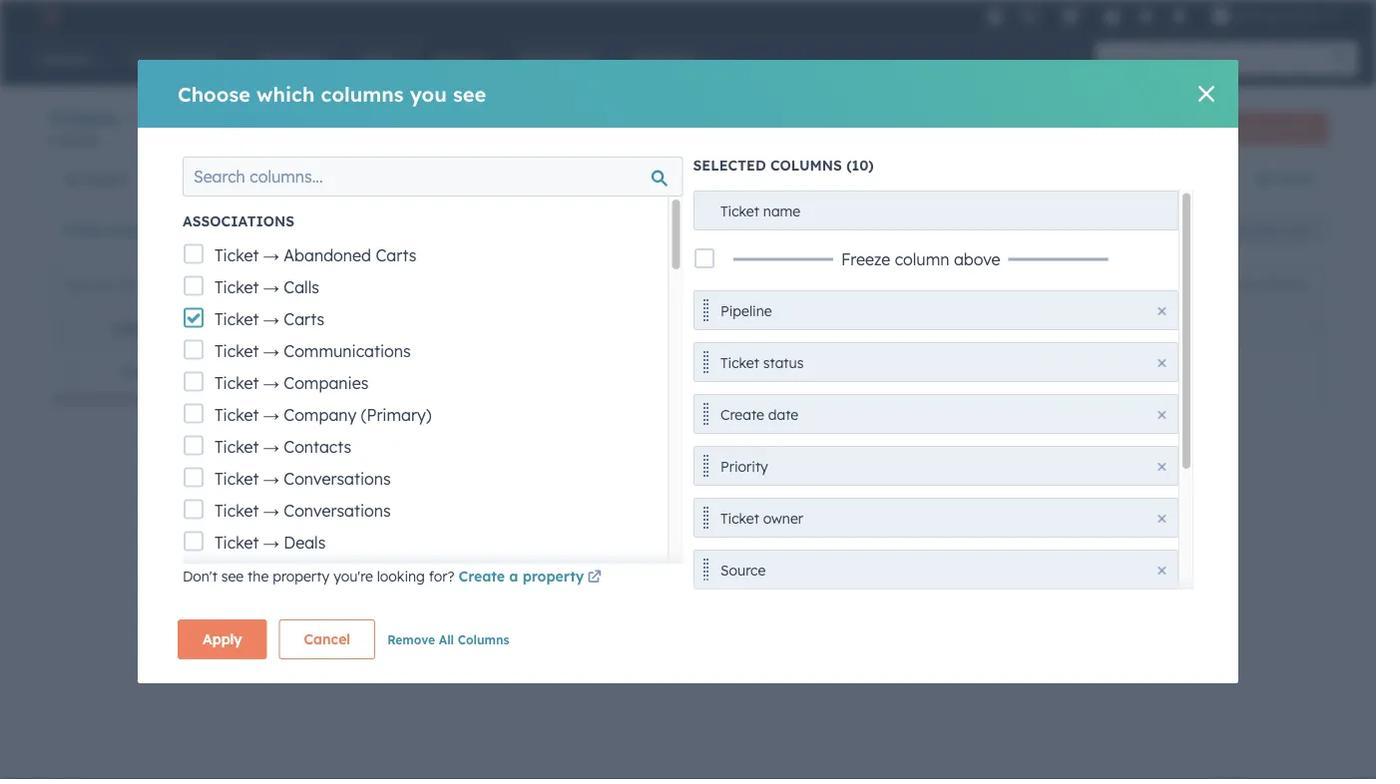 Task type: vqa. For each thing, say whether or not it's contained in the screenshot.
TICKETS 'banner' on the top
yes



Task type: describe. For each thing, give the bounding box(es) containing it.
edit columns button
[[1225, 272, 1323, 298]]

above
[[954, 249, 1000, 269]]

edit
[[1238, 277, 1260, 292]]

all tickets button
[[48, 159, 389, 199]]

abandoned
[[284, 245, 371, 265]]

columns inside button
[[458, 633, 509, 648]]

close image for status
[[1158, 359, 1166, 367]]

ticket owner button
[[693, 498, 1179, 537]]

2 conversations from the top
[[284, 501, 391, 521]]

apply button
[[178, 620, 267, 660]]

add
[[1114, 170, 1141, 187]]

close image for date
[[1158, 411, 1166, 419]]

fix
[[1290, 7, 1306, 24]]

press to sort. image
[[817, 321, 824, 335]]

upgrade link
[[983, 5, 1008, 26]]

create ticket
[[1239, 121, 1312, 136]]

tickets button
[[48, 104, 137, 133]]

per
[[755, 418, 779, 436]]

all tickets
[[64, 170, 127, 188]]

1 horizontal spatial 1
[[197, 363, 205, 380]]

10 → from the top
[[263, 532, 279, 552]]

vhs
[[1234, 7, 1261, 24]]

all views
[[1255, 170, 1316, 187]]

ticket → carts
[[214, 309, 325, 329]]

remove all columns button
[[387, 628, 509, 652]]

save view
[[1255, 223, 1312, 238]]

1 vertical spatial pipeline
[[366, 322, 426, 337]]

columns inside button
[[1264, 277, 1311, 292]]

5 → from the top
[[263, 373, 279, 393]]

my open tickets button
[[730, 159, 1071, 199]]

the
[[248, 567, 269, 585]]

company
[[284, 405, 357, 425]]

pdt
[[1008, 363, 1035, 380]]

Search HubSpot search field
[[1096, 42, 1340, 76]]

choose which columns you see dialog
[[138, 60, 1239, 780]]

advanced
[[637, 222, 706, 239]]

actions button
[[1037, 112, 1124, 144]]

press to sort. element for ticket status
[[817, 321, 824, 338]]

next
[[636, 418, 669, 436]]

Search ID, name, or description search field
[[53, 267, 288, 303]]

selected
[[693, 157, 766, 174]]

oct 24, 2023 4:41 pm pdt button
[[842, 351, 1092, 391]]

(pdt)
[[950, 322, 983, 337]]

calling icon button
[[1012, 3, 1046, 29]]

actions
[[1054, 121, 1095, 136]]

create date button
[[693, 394, 1179, 434]]

ticket → companies
[[214, 373, 369, 393]]

ticket inside popup button
[[61, 222, 103, 239]]

next button
[[629, 414, 712, 441]]

communications
[[284, 341, 411, 361]]

you're
[[334, 567, 373, 585]]

which
[[257, 81, 315, 106]]

close image for owner
[[1158, 515, 1166, 523]]

owner for ticket owner button
[[763, 510, 803, 527]]

apply
[[203, 631, 242, 648]]

press to sort. element for priority
[[1316, 321, 1323, 338]]

ticket owner for ticket owner popup button
[[61, 222, 151, 239]]

new (support pipeline)
[[617, 363, 769, 380]]

advanced filters (0) button
[[603, 211, 787, 251]]

settings link
[[1133, 5, 1158, 26]]

4 → from the top
[[263, 341, 279, 361]]

name inside choose which columns you see dialog
[[763, 202, 800, 220]]

6 → from the top
[[263, 405, 279, 425]]

2 ticket → conversations from the top
[[214, 501, 391, 521]]

(3/5)
[[1182, 170, 1217, 187]]

oct
[[867, 363, 890, 380]]

8 → from the top
[[263, 469, 279, 489]]

0 vertical spatial priority
[[1115, 322, 1176, 337]]

2 vertical spatial pipeline
[[425, 363, 476, 380]]

all for all views
[[1255, 170, 1272, 187]]

page
[[783, 418, 818, 436]]

vhs can fix it! button
[[1200, 0, 1350, 32]]

link opens in a new window image
[[588, 566, 602, 590]]

(primary)
[[361, 405, 432, 425]]

looking
[[377, 567, 425, 585]]

activity
[[370, 222, 423, 239]]

descending sort. press to sort ascending. image
[[1066, 321, 1074, 335]]

support pipeline
[[368, 363, 476, 380]]

view for add
[[1146, 170, 1178, 187]]

ticket → contacts
[[214, 437, 352, 457]]

ticket status inside button
[[720, 354, 803, 371]]

Search columns... search field
[[183, 157, 683, 197]]

1 property from the left
[[273, 567, 330, 585]]

create up oct
[[865, 322, 912, 337]]

7 → from the top
[[263, 437, 279, 457]]

1 inside tickets banner
[[48, 132, 54, 147]]

ticket status button
[[693, 342, 1179, 382]]

last activity date button
[[324, 211, 486, 251]]

create date for create date popup button
[[202, 222, 285, 239]]

priority inside button
[[720, 458, 768, 475]]

create ticket button
[[1222, 112, 1328, 144]]

1 horizontal spatial columns
[[770, 157, 842, 174]]

a
[[509, 567, 518, 585]]

add view (3/5)
[[1114, 170, 1217, 187]]

pipeline button
[[693, 290, 1179, 330]]

marketplaces button
[[1050, 0, 1091, 32]]

hubspot link
[[24, 4, 75, 28]]

100 per page button
[[712, 407, 845, 447]]

100
[[725, 418, 751, 436]]

4:41
[[953, 363, 980, 380]]

(0)
[[755, 222, 774, 239]]

create inside button
[[1239, 121, 1277, 136]]

1 horizontal spatial carts
[[376, 245, 417, 265]]

date up ticket status button
[[915, 322, 947, 337]]

descending sort. press to sort ascending. element
[[1066, 321, 1074, 338]]

2023
[[918, 363, 949, 380]]

calls
[[284, 277, 319, 297]]

import
[[1153, 121, 1193, 136]]

support pipeline button
[[343, 351, 593, 391]]

0 vertical spatial see
[[453, 81, 486, 106]]

all pipelines button
[[232, 111, 432, 143]]

vhs can fix it! menu
[[981, 0, 1352, 32]]

owner for ticket owner popup button
[[108, 222, 151, 239]]

cancel button
[[279, 620, 375, 660]]

0 horizontal spatial ticket status
[[616, 322, 710, 337]]



Task type: locate. For each thing, give the bounding box(es) containing it.
tickets down record
[[83, 170, 127, 188]]

priority button
[[693, 446, 1179, 486]]

property
[[273, 567, 330, 585], [523, 567, 584, 585]]

0 vertical spatial ticket → conversations
[[214, 469, 391, 489]]

view right add
[[1146, 170, 1178, 187]]

0 vertical spatial conversations
[[284, 469, 391, 489]]

choose which columns you see
[[178, 81, 486, 106]]

hubspot image
[[36, 4, 60, 28]]

owner inside popup button
[[108, 222, 151, 239]]

2 - from the left
[[1122, 363, 1127, 380]]

create date button
[[189, 211, 312, 251]]

date right activity at the left top of page
[[428, 222, 460, 239]]

close image inside ticket owner button
[[1158, 515, 1166, 523]]

selected columns (10)
[[693, 157, 874, 174]]

close image inside create date button
[[1158, 411, 1166, 419]]

ticket test 1
[[118, 363, 205, 380]]

→ left deals
[[263, 532, 279, 552]]

date
[[253, 222, 285, 239], [428, 222, 460, 239], [915, 322, 947, 337], [768, 406, 798, 423]]

upgrade image
[[986, 8, 1004, 26]]

create date inside button
[[720, 406, 798, 423]]

3 press to sort. element from the left
[[1316, 321, 1323, 338]]

0 horizontal spatial columns
[[458, 633, 509, 648]]

0 vertical spatial create date
[[202, 222, 285, 239]]

0 horizontal spatial name
[[160, 322, 196, 337]]

0 horizontal spatial owner
[[108, 222, 151, 239]]

0 vertical spatial owner
[[108, 222, 151, 239]]

notifications image
[[1170, 9, 1188, 27]]

0 vertical spatial columns
[[770, 157, 842, 174]]

tickets inside button
[[806, 170, 849, 188]]

ticket → company (primary)
[[214, 405, 432, 425]]

→ down the ticket → contacts
[[263, 469, 279, 489]]

create a property link
[[459, 566, 605, 590]]

→ down ticket → communications
[[263, 373, 279, 393]]

add view (3/5) button
[[1079, 159, 1242, 199]]

help button
[[1095, 0, 1129, 32]]

create down pipeline)
[[720, 406, 764, 423]]

ticket name inside choose which columns you see dialog
[[720, 202, 800, 220]]

export button
[[1150, 272, 1213, 298]]

ticket owner down all tickets at left
[[61, 222, 151, 239]]

conversations
[[284, 469, 391, 489], [284, 501, 391, 521]]

owner inside button
[[763, 510, 803, 527]]

1 horizontal spatial close image
[[1199, 86, 1215, 102]]

owner down all tickets at left
[[108, 222, 151, 239]]

column
[[894, 249, 949, 269]]

create date (pdt)
[[865, 322, 983, 337]]

ticket → deals
[[214, 532, 326, 552]]

ticket owner up 'source'
[[720, 510, 803, 527]]

ticket name
[[720, 202, 800, 220], [112, 322, 196, 337]]

1 vertical spatial owner
[[763, 510, 803, 527]]

deals
[[284, 532, 326, 552]]

close image for choose which columns you see
[[1199, 86, 1215, 102]]

1 vertical spatial create date
[[720, 406, 798, 423]]

group inside tickets banner
[[157, 111, 220, 143]]

press to sort. image
[[318, 321, 325, 335]]

group
[[157, 111, 220, 143]]

ticket owner inside popup button
[[61, 222, 151, 239]]

1 vertical spatial 1
[[197, 363, 205, 380]]

date inside button
[[768, 406, 798, 423]]

view
[[1146, 170, 1178, 187], [1286, 223, 1312, 238]]

view for save
[[1286, 223, 1312, 238]]

0 vertical spatial status
[[664, 322, 710, 337]]

status inside button
[[763, 354, 803, 371]]

carts down calls in the top left of the page
[[284, 309, 325, 329]]

0 vertical spatial view
[[1146, 170, 1178, 187]]

ticket → abandoned carts
[[214, 245, 417, 265]]

all pipelines
[[241, 120, 308, 135]]

link opens in a new window image
[[588, 571, 602, 585]]

0 horizontal spatial ticket owner
[[61, 222, 151, 239]]

2 close image from the top
[[1158, 359, 1166, 367]]

1 horizontal spatial property
[[523, 567, 584, 585]]

ticket owner for ticket owner button
[[720, 510, 803, 527]]

ticket → conversations down the contacts at the bottom
[[214, 469, 391, 489]]

ticket status up per
[[720, 354, 803, 371]]

create left ticket in the top right of the page
[[1239, 121, 1277, 136]]

tickets right open
[[806, 170, 849, 188]]

calling icon image
[[1020, 8, 1038, 26]]

1 vertical spatial view
[[1286, 223, 1312, 238]]

0 horizontal spatial status
[[664, 322, 710, 337]]

ticket → communications
[[214, 341, 411, 361]]

my
[[745, 170, 765, 188]]

close image inside pipeline button
[[1158, 307, 1166, 315]]

ticket owner inside button
[[720, 510, 803, 527]]

choose
[[178, 81, 250, 106]]

all views link
[[1242, 159, 1328, 199]]

all inside popup button
[[241, 120, 255, 135]]

it!
[[1309, 7, 1321, 24]]

marketplaces image
[[1062, 9, 1080, 27]]

0 horizontal spatial 1
[[48, 132, 54, 147]]

1 left record
[[48, 132, 54, 147]]

1 vertical spatial name
[[160, 322, 196, 337]]

1 vertical spatial ticket status
[[720, 354, 803, 371]]

for?
[[429, 567, 455, 585]]

0 vertical spatial close image
[[1199, 86, 1215, 102]]

0 vertical spatial 1
[[48, 132, 54, 147]]

ticket name up the ticket test 1
[[112, 322, 196, 337]]

advanced filters (0)
[[637, 222, 774, 239]]

save view button
[[1220, 215, 1328, 247]]

2 tickets from the left
[[806, 170, 849, 188]]

columns up all pipelines popup button
[[321, 81, 404, 106]]

0 horizontal spatial see
[[221, 567, 244, 585]]

ticket
[[1280, 121, 1312, 136]]

pipeline up pipeline)
[[720, 302, 772, 319]]

0 horizontal spatial property
[[273, 567, 330, 585]]

create inside popup button
[[202, 222, 249, 239]]

0 horizontal spatial press to sort. element
[[318, 321, 325, 338]]

view right save
[[1286, 223, 1312, 238]]

→ up ticket → calls
[[263, 245, 279, 265]]

create date for create date button
[[720, 406, 798, 423]]

property right a
[[523, 567, 584, 585]]

pipeline inside choose which columns you see dialog
[[720, 302, 772, 319]]

0 horizontal spatial ticket name
[[112, 322, 196, 337]]

1 horizontal spatial name
[[763, 202, 800, 220]]

columns right edit
[[1264, 277, 1311, 292]]

pipeline)
[[713, 363, 769, 380]]

1 horizontal spatial owner
[[763, 510, 803, 527]]

1 vertical spatial status
[[763, 354, 803, 371]]

1 horizontal spatial priority
[[1115, 322, 1176, 337]]

1 press to sort. element from the left
[[318, 321, 325, 338]]

test
[[165, 363, 193, 380]]

1 horizontal spatial create date
[[720, 406, 798, 423]]

0 vertical spatial pipeline
[[720, 302, 772, 319]]

all for all tickets
[[64, 170, 80, 188]]

1 horizontal spatial status
[[763, 354, 803, 371]]

see right you
[[453, 81, 486, 106]]

close image inside source button
[[1158, 566, 1166, 574]]

1 → from the top
[[263, 245, 279, 265]]

owner up 'source'
[[763, 510, 803, 527]]

2 property from the left
[[523, 567, 584, 585]]

import button
[[1136, 112, 1210, 144]]

→ left the contacts at the bottom
[[263, 437, 279, 457]]

0 horizontal spatial view
[[1146, 170, 1178, 187]]

1 tickets from the left
[[83, 170, 127, 188]]

0 horizontal spatial create date
[[202, 222, 285, 239]]

2 → from the top
[[263, 277, 279, 297]]

ticket status up the (support
[[616, 322, 710, 337]]

1 horizontal spatial press to sort. element
[[817, 321, 824, 338]]

1 ticket → conversations from the top
[[214, 469, 391, 489]]

source button
[[693, 549, 1179, 589]]

1 vertical spatial ticket → conversations
[[214, 501, 391, 521]]

last activity date
[[336, 222, 460, 239]]

oct 24, 2023 4:41 pm pdt
[[867, 363, 1035, 380]]

1 vertical spatial see
[[221, 567, 244, 585]]

1 vertical spatial carts
[[284, 309, 325, 329]]

ticket test 1 link
[[118, 363, 319, 380]]

0 vertical spatial ticket name
[[720, 202, 800, 220]]

1 horizontal spatial tickets
[[806, 170, 849, 188]]

tickets
[[83, 170, 127, 188], [806, 170, 849, 188]]

name up (0)
[[763, 202, 800, 220]]

all left views
[[1255, 170, 1272, 187]]

→ up the ticket → contacts
[[263, 405, 279, 425]]

1 vertical spatial conversations
[[284, 501, 391, 521]]

→ down ticket → calls
[[263, 309, 279, 329]]

priority up --
[[1115, 322, 1176, 337]]

notifications button
[[1162, 0, 1196, 32]]

owner
[[108, 222, 151, 239], [763, 510, 803, 527]]

0 horizontal spatial tickets
[[83, 170, 127, 188]]

freeze column above
[[841, 249, 1000, 269]]

tickets banner
[[48, 104, 1328, 159]]

all down 1 record
[[64, 170, 80, 188]]

view inside the save view 'button'
[[1286, 223, 1312, 238]]

edit columns
[[1238, 277, 1311, 292]]

export
[[1163, 277, 1200, 292]]

columns
[[770, 157, 842, 174], [458, 633, 509, 648]]

columns down a
[[458, 633, 509, 648]]

columns right my at the top
[[770, 157, 842, 174]]

carts down activity at the left top of page
[[376, 245, 417, 265]]

100 per page
[[725, 418, 818, 436]]

press to sort. element
[[318, 321, 325, 338], [817, 321, 824, 338], [1316, 321, 1323, 338]]

filters
[[710, 222, 750, 239]]

eloise francis image
[[1212, 7, 1230, 25]]

1 close image from the top
[[1158, 307, 1166, 315]]

settings image
[[1137, 8, 1155, 26]]

all inside choose which columns you see dialog
[[439, 633, 454, 648]]

3 → from the top
[[263, 309, 279, 329]]

see left the
[[221, 567, 244, 585]]

0 vertical spatial carts
[[376, 245, 417, 265]]

property down deals
[[273, 567, 330, 585]]

close image
[[1199, 86, 1215, 102], [1158, 463, 1166, 471]]

1 right test
[[197, 363, 205, 380]]

date right 100
[[768, 406, 798, 423]]

status up 100 per page popup button
[[763, 354, 803, 371]]

can
[[1264, 7, 1287, 24]]

5 close image from the top
[[1158, 566, 1166, 574]]

last
[[336, 222, 366, 239]]

9 → from the top
[[263, 501, 279, 521]]

carts
[[376, 245, 417, 265], [284, 309, 325, 329]]

view inside the add view (3/5) popup button
[[1146, 170, 1178, 187]]

0 vertical spatial ticket owner
[[61, 222, 151, 239]]

2 horizontal spatial press to sort. element
[[1316, 321, 1323, 338]]

priority down 100
[[720, 458, 768, 475]]

create down all tickets button
[[202, 222, 249, 239]]

tickets inside button
[[83, 170, 127, 188]]

create date inside popup button
[[202, 222, 285, 239]]

all left pipelines
[[241, 120, 255, 135]]

→ down ticket → carts
[[263, 341, 279, 361]]

1 conversations from the top
[[284, 469, 391, 489]]

close image for priority
[[1158, 463, 1166, 471]]

pipeline right support
[[425, 363, 476, 380]]

1 horizontal spatial ticket name
[[720, 202, 800, 220]]

→ up the ticket → deals
[[263, 501, 279, 521]]

1 vertical spatial columns
[[1264, 277, 1311, 292]]

all right remove
[[439, 633, 454, 648]]

help image
[[1103, 9, 1121, 27]]

conversations up deals
[[284, 501, 391, 521]]

2 press to sort. element from the left
[[817, 321, 824, 338]]

1 horizontal spatial ticket owner
[[720, 510, 803, 527]]

1 record
[[48, 132, 97, 147]]

1 - from the left
[[1116, 363, 1122, 380]]

1 vertical spatial ticket owner
[[720, 510, 803, 527]]

open
[[769, 170, 802, 188]]

1 vertical spatial priority
[[720, 458, 768, 475]]

0 horizontal spatial columns
[[321, 81, 404, 106]]

save
[[1255, 223, 1283, 238]]

date up ticket → abandoned carts
[[253, 222, 285, 239]]

pipeline
[[720, 302, 772, 319], [366, 322, 426, 337], [425, 363, 476, 380]]

4 close image from the top
[[1158, 515, 1166, 523]]

create inside button
[[720, 406, 764, 423]]

pipelines
[[258, 120, 308, 135]]

1 vertical spatial columns
[[458, 633, 509, 648]]

0 vertical spatial columns
[[321, 81, 404, 106]]

ticket owner
[[61, 222, 151, 239], [720, 510, 803, 527]]

ticket owner button
[[48, 211, 177, 251]]

pm
[[984, 363, 1004, 380]]

(10)
[[847, 157, 874, 174]]

1 horizontal spatial columns
[[1264, 277, 1311, 292]]

don't
[[183, 567, 217, 585]]

ticket → conversations up deals
[[214, 501, 391, 521]]

ticket → calls
[[214, 277, 319, 297]]

columns inside dialog
[[321, 81, 404, 106]]

1 horizontal spatial ticket status
[[720, 354, 803, 371]]

close image inside ticket status button
[[1158, 359, 1166, 367]]

search image
[[1334, 52, 1348, 66]]

ticket → conversations
[[214, 469, 391, 489], [214, 501, 391, 521]]

contacts
[[284, 437, 352, 457]]

1 horizontal spatial view
[[1286, 223, 1312, 238]]

ticket name up (0)
[[720, 202, 800, 220]]

0 horizontal spatial carts
[[284, 309, 325, 329]]

record
[[58, 132, 97, 147]]

close image inside priority button
[[1158, 463, 1166, 471]]

3 close image from the top
[[1158, 411, 1166, 419]]

don't see the property you're looking for?
[[183, 567, 459, 585]]

pipeline up support
[[366, 322, 426, 337]]

1 vertical spatial ticket name
[[112, 322, 196, 337]]

ticket status
[[616, 322, 710, 337], [720, 354, 803, 371]]

all for all pipelines
[[241, 120, 255, 135]]

0 horizontal spatial priority
[[720, 458, 768, 475]]

name up test
[[160, 322, 196, 337]]

0 vertical spatial ticket status
[[616, 322, 710, 337]]

0 horizontal spatial close image
[[1158, 463, 1166, 471]]

1 vertical spatial close image
[[1158, 463, 1166, 471]]

cancel
[[304, 631, 350, 648]]

close image
[[1158, 307, 1166, 315], [1158, 359, 1166, 367], [1158, 411, 1166, 419], [1158, 515, 1166, 523], [1158, 566, 1166, 574]]

→ left calls in the top left of the page
[[263, 277, 279, 297]]

1 horizontal spatial see
[[453, 81, 486, 106]]

create left a
[[459, 567, 505, 585]]

0 vertical spatial name
[[763, 202, 800, 220]]

status up new (support pipeline)
[[664, 322, 710, 337]]

conversations down the contacts at the bottom
[[284, 469, 391, 489]]



